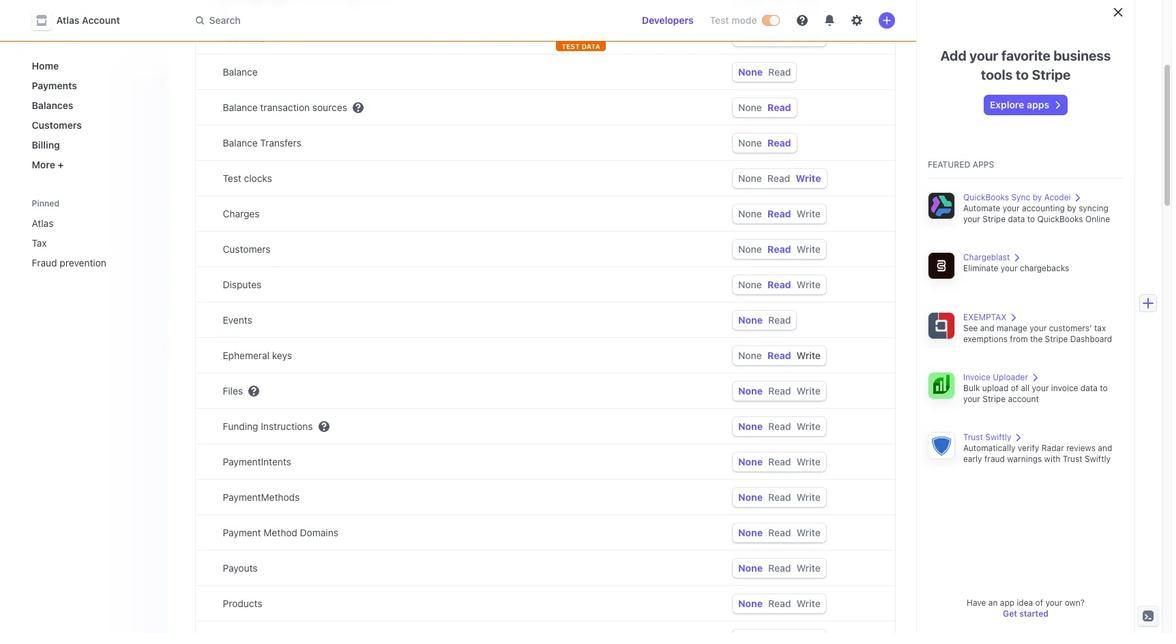 Task type: vqa. For each thing, say whether or not it's contained in the screenshot.
"customers'"
yes



Task type: describe. For each thing, give the bounding box(es) containing it.
none for disputes none button
[[738, 279, 762, 291]]

reviews
[[1067, 444, 1096, 454]]

instructions
[[261, 421, 313, 433]]

write for payouts
[[797, 563, 821, 575]]

none read write for payment method domains
[[738, 528, 821, 539]]

chargebacks
[[1020, 263, 1070, 274]]

add
[[941, 48, 967, 63]]

the
[[1030, 334, 1043, 345]]

acodei
[[1045, 192, 1071, 203]]

fraud prevention link
[[26, 252, 157, 274]]

apps
[[973, 160, 995, 170]]

ephemeral
[[223, 350, 270, 362]]

balances
[[32, 100, 73, 111]]

none read write for payouts
[[738, 563, 821, 575]]

Search text field
[[187, 8, 572, 33]]

customers inside core navigation links element
[[32, 119, 82, 131]]

payment method domains
[[223, 528, 338, 539]]

0 horizontal spatial quickbooks
[[964, 192, 1009, 203]]

none button for disputes
[[738, 279, 762, 291]]

mode
[[732, 14, 757, 26]]

test mode
[[710, 14, 757, 26]]

funding instructions
[[223, 421, 313, 433]]

payment
[[223, 528, 261, 539]]

manage
[[997, 323, 1028, 334]]

online
[[1086, 214, 1110, 225]]

none read write for paymentmethods
[[738, 492, 821, 504]]

transfers
[[260, 137, 301, 149]]

verify
[[1018, 444, 1040, 454]]

exemptax image
[[928, 313, 955, 340]]

balances link
[[26, 94, 157, 117]]

swiftly inside automatically verify radar reviews and early fraud warnings with trust swiftly
[[1085, 455, 1111, 465]]

none button for charges
[[738, 208, 762, 220]]

charges
[[223, 208, 260, 220]]

quickbooks sync by acodei image
[[928, 192, 955, 220]]

write button for payment method domains
[[797, 528, 821, 539]]

invoice
[[1052, 384, 1079, 394]]

write for customers
[[797, 244, 821, 255]]

invoice
[[964, 373, 991, 383]]

developers
[[642, 14, 694, 26]]

of inside bulk upload of all your invoice data to your stripe account
[[1011, 384, 1019, 394]]

from
[[1010, 334, 1028, 345]]

balance for balance transfers
[[223, 137, 258, 149]]

business
[[1054, 48, 1111, 63]]

none button for balance transfers
[[738, 137, 762, 149]]

11 none button from the top
[[738, 386, 763, 397]]

invoice uploader
[[964, 373, 1028, 383]]

your down quickbooks sync by acodei in the right top of the page
[[1003, 203, 1020, 214]]

balance for balance
[[223, 66, 258, 78]]

apple
[[223, 31, 248, 42]]

pinned
[[32, 199, 59, 209]]

trust swiftly
[[964, 433, 1012, 443]]

none read write for customers
[[738, 244, 821, 255]]

funding
[[223, 421, 258, 433]]

automatically
[[964, 444, 1016, 454]]

none button for ephemeral keys
[[738, 350, 762, 362]]

tools
[[981, 67, 1013, 83]]

none read for events
[[738, 315, 791, 326]]

exemptions
[[964, 334, 1008, 345]]

Search search field
[[187, 8, 572, 33]]

with
[[1045, 455, 1061, 465]]

bulk upload of all your invoice data to your stripe account
[[964, 384, 1108, 405]]

prevention
[[60, 257, 106, 269]]

files
[[223, 386, 243, 397]]

ephemeral keys
[[223, 350, 292, 362]]

payments link
[[26, 74, 157, 97]]

write for disputes
[[797, 279, 821, 291]]

of inside have an app idea of your own? get started
[[1036, 599, 1043, 609]]

pay
[[251, 31, 267, 42]]

home link
[[26, 55, 157, 77]]

data inside automate your accounting by syncing your stripe data to quickbooks online
[[1008, 214, 1025, 225]]

explore apps
[[990, 99, 1050, 111]]

read button for ephemeral keys
[[768, 350, 791, 362]]

read button for products
[[768, 599, 791, 610]]

your inside add your favorite business tools to stripe
[[970, 48, 999, 63]]

all
[[1021, 384, 1030, 394]]

1 vertical spatial customers
[[223, 244, 271, 255]]

early
[[964, 455, 982, 465]]

none read write for charges
[[738, 208, 821, 220]]

exemptax
[[964, 313, 1007, 323]]

none read for balance transfers
[[738, 137, 791, 149]]

none read write for disputes
[[738, 279, 821, 291]]

read button for customers
[[768, 244, 791, 255]]

app
[[1000, 599, 1015, 609]]

read button for payment method domains
[[768, 528, 791, 539]]

balance for balance transaction sources
[[223, 102, 258, 113]]

none for none button corresponding to payouts
[[738, 563, 763, 575]]

write button for products
[[797, 599, 821, 610]]

quickbooks inside automate your accounting by syncing your stripe data to quickbooks online
[[1038, 214, 1083, 225]]

pinned element
[[26, 212, 157, 274]]

add your favorite business tools to stripe
[[941, 48, 1111, 83]]

stripe inside automate your accounting by syncing your stripe data to quickbooks online
[[983, 214, 1006, 225]]

featured
[[928, 160, 971, 170]]

write for charges
[[797, 208, 821, 220]]

clocks
[[244, 173, 272, 184]]

and inside automatically verify radar reviews and early fraud warnings with trust swiftly
[[1098, 444, 1113, 454]]

own?
[[1065, 599, 1085, 609]]

settings image
[[851, 15, 862, 26]]

none for payment method domains's none button
[[738, 528, 763, 539]]

data
[[582, 42, 600, 51]]

explore
[[990, 99, 1025, 111]]

automate your accounting by syncing your stripe data to quickbooks online
[[964, 203, 1110, 225]]

read button for charges
[[768, 208, 791, 220]]

and inside see and manage your customers' tax exemptions from the stripe dashboard
[[980, 323, 995, 334]]

read button for test clocks
[[768, 173, 791, 184]]

balance transaction sources
[[223, 102, 347, 113]]

atlas for atlas account
[[56, 14, 80, 26]]

to inside bulk upload of all your invoice data to your stripe account
[[1100, 384, 1108, 394]]

started
[[1020, 609, 1049, 620]]

atlas for atlas
[[32, 218, 54, 229]]

billing
[[32, 139, 60, 151]]

your right the all
[[1032, 384, 1049, 394]]

explore apps link
[[985, 96, 1067, 115]]

chargeblast
[[964, 253, 1010, 263]]

+
[[58, 159, 64, 171]]

chargeblast image
[[928, 253, 955, 280]]

sources
[[312, 102, 347, 113]]

write button for charges
[[797, 208, 821, 220]]

syncing
[[1079, 203, 1109, 214]]

to inside automate your accounting by syncing your stripe data to quickbooks online
[[1028, 214, 1035, 225]]

none for test clocks none button
[[738, 173, 762, 184]]

developers link
[[637, 10, 699, 31]]

more +
[[32, 159, 64, 171]]

test clocks
[[223, 173, 272, 184]]

accounting
[[1022, 203, 1065, 214]]

pinned navigation links element
[[26, 192, 160, 274]]

automatically verify radar reviews and early fraud warnings with trust swiftly
[[964, 444, 1113, 465]]

paymentmethods
[[223, 492, 300, 504]]

fraud
[[32, 257, 57, 269]]

idea
[[1017, 599, 1033, 609]]

none read for balance
[[738, 66, 791, 78]]

help image
[[797, 15, 808, 26]]

2 none from the top
[[738, 66, 763, 78]]

radar
[[1042, 444, 1064, 454]]

data inside bulk upload of all your invoice data to your stripe account
[[1081, 384, 1098, 394]]

read button for balance transfers
[[768, 137, 791, 149]]

write for paymentintents
[[797, 457, 821, 468]]

your down chargeblast
[[1001, 263, 1018, 274]]

see
[[964, 323, 978, 334]]

your down automate
[[964, 214, 981, 225]]

have
[[967, 599, 986, 609]]

7 none read write from the top
[[738, 386, 821, 397]]

home
[[32, 60, 59, 72]]

none button for apple pay domains
[[738, 31, 762, 42]]

quickbooks sync by acodei
[[964, 192, 1071, 203]]

write for ephemeral keys
[[797, 350, 821, 362]]

read button for events
[[768, 315, 791, 326]]



Task type: locate. For each thing, give the bounding box(es) containing it.
stripe down customers'
[[1045, 334, 1068, 345]]

your left own?
[[1046, 599, 1063, 609]]

write
[[797, 31, 821, 42], [796, 173, 821, 184], [797, 208, 821, 220], [797, 244, 821, 255], [797, 279, 821, 291], [797, 350, 821, 362], [797, 386, 821, 397], [797, 421, 821, 433], [797, 457, 821, 468], [797, 492, 821, 504], [797, 528, 821, 539], [797, 563, 821, 575], [797, 599, 821, 610]]

stripe down 'favorite'
[[1032, 67, 1071, 83]]

to down 'favorite'
[[1016, 67, 1029, 83]]

read button for paymentintents
[[768, 457, 791, 468]]

1 none read write from the top
[[738, 31, 821, 42]]

swiftly up the automatically
[[986, 433, 1012, 443]]

customers up disputes
[[223, 244, 271, 255]]

balance down apple
[[223, 66, 258, 78]]

your inside see and manage your customers' tax exemptions from the stripe dashboard
[[1030, 323, 1047, 334]]

stripe down automate
[[983, 214, 1006, 225]]

1 horizontal spatial test
[[710, 14, 729, 26]]

fraud
[[985, 455, 1005, 465]]

read button for payouts
[[768, 563, 791, 575]]

6 none from the top
[[738, 208, 762, 220]]

test
[[562, 42, 580, 51]]

domains for payment method domains
[[300, 528, 338, 539]]

11 none read write from the top
[[738, 528, 821, 539]]

1 vertical spatial domains
[[300, 528, 338, 539]]

1 vertical spatial test
[[223, 173, 241, 184]]

1 vertical spatial atlas
[[32, 218, 54, 229]]

have an app idea of your own? get started
[[967, 599, 1085, 620]]

write button for disputes
[[797, 279, 821, 291]]

8 none button from the top
[[738, 279, 762, 291]]

write button for test clocks
[[796, 173, 821, 184]]

8 none from the top
[[738, 279, 762, 291]]

none button for test clocks
[[738, 173, 762, 184]]

1 vertical spatial trust
[[1063, 455, 1083, 465]]

none button for customers
[[738, 244, 762, 255]]

domains for apple pay domains
[[269, 31, 308, 42]]

get
[[1003, 609, 1018, 620]]

7 none button from the top
[[738, 244, 762, 255]]

stripe
[[1032, 67, 1071, 83], [983, 214, 1006, 225], [1045, 334, 1068, 345], [983, 394, 1006, 405]]

events
[[223, 315, 252, 326]]

0 vertical spatial swiftly
[[986, 433, 1012, 443]]

none button for products
[[738, 599, 763, 610]]

atlas down pinned
[[32, 218, 54, 229]]

write button for paymentintents
[[797, 457, 821, 468]]

5 none button from the top
[[738, 173, 762, 184]]

atlas account button
[[32, 11, 134, 30]]

invoice uploader image
[[928, 373, 955, 400]]

data down quickbooks sync by acodei in the right top of the page
[[1008, 214, 1025, 225]]

none button for payouts
[[738, 563, 763, 575]]

9 none read write from the top
[[738, 457, 821, 468]]

payouts
[[223, 563, 258, 575]]

atlas
[[56, 14, 80, 26], [32, 218, 54, 229]]

2 none read write from the top
[[738, 173, 821, 184]]

tax
[[32, 237, 47, 249]]

trust down reviews
[[1063, 455, 1083, 465]]

warnings
[[1007, 455, 1042, 465]]

1 vertical spatial by
[[1067, 203, 1077, 214]]

upload
[[983, 384, 1009, 394]]

4 none from the top
[[738, 137, 762, 149]]

trust inside automatically verify radar reviews and early fraud warnings with trust swiftly
[[1063, 455, 1083, 465]]

see and manage your customers' tax exemptions from the stripe dashboard
[[964, 323, 1113, 345]]

eliminate your chargebacks
[[964, 263, 1070, 274]]

none for 7th none button from the bottom
[[738, 386, 763, 397]]

1 none from the top
[[738, 31, 762, 42]]

data right invoice
[[1081, 384, 1098, 394]]

12 none read write from the top
[[738, 563, 821, 575]]

0 horizontal spatial swiftly
[[986, 433, 1012, 443]]

0 vertical spatial by
[[1033, 192, 1042, 203]]

1 vertical spatial quickbooks
[[1038, 214, 1083, 225]]

trust
[[964, 433, 983, 443], [1063, 455, 1083, 465]]

4 none button from the top
[[738, 137, 762, 149]]

none read write for ephemeral keys
[[738, 350, 821, 362]]

and up exemptions
[[980, 323, 995, 334]]

4 none read write from the top
[[738, 244, 821, 255]]

customers down balances
[[32, 119, 82, 131]]

none for none button for products
[[738, 599, 763, 610]]

3 none read from the top
[[738, 137, 791, 149]]

none read write for products
[[738, 599, 821, 610]]

2 vertical spatial balance
[[223, 137, 258, 149]]

domains right the pay
[[269, 31, 308, 42]]

13 none from the top
[[738, 457, 763, 468]]

14 none from the top
[[738, 492, 763, 504]]

write for products
[[797, 599, 821, 610]]

swiftly
[[986, 433, 1012, 443], [1085, 455, 1111, 465]]

write button for customers
[[797, 244, 821, 255]]

account
[[82, 14, 120, 26]]

1 horizontal spatial by
[[1067, 203, 1077, 214]]

quickbooks up automate
[[964, 192, 1009, 203]]

your up tools
[[970, 48, 999, 63]]

1 horizontal spatial of
[[1036, 599, 1043, 609]]

none button for payment method domains
[[738, 528, 763, 539]]

16 none button from the top
[[738, 563, 763, 575]]

14 none button from the top
[[738, 492, 763, 504]]

read button for paymentmethods
[[768, 492, 791, 504]]

to right invoice
[[1100, 384, 1108, 394]]

read button for disputes
[[768, 279, 791, 291]]

none read write for apple pay domains
[[738, 31, 821, 42]]

core navigation links element
[[26, 55, 157, 176]]

none for ephemeral keys's none button
[[738, 350, 762, 362]]

2 none button from the top
[[738, 66, 763, 78]]

1 horizontal spatial and
[[1098, 444, 1113, 454]]

0 horizontal spatial atlas
[[32, 218, 54, 229]]

test left "mode"
[[710, 14, 729, 26]]

your down bulk
[[964, 394, 981, 405]]

write button for paymentmethods
[[797, 492, 821, 504]]

none for none button corresponding to customers
[[738, 244, 762, 255]]

of up started
[[1036, 599, 1043, 609]]

quickbooks down accounting
[[1038, 214, 1083, 225]]

dashboard
[[1071, 334, 1113, 345]]

0 horizontal spatial customers
[[32, 119, 82, 131]]

atlas left the account
[[56, 14, 80, 26]]

0 horizontal spatial data
[[1008, 214, 1025, 225]]

10 none read write from the top
[[738, 492, 821, 504]]

1 balance from the top
[[223, 66, 258, 78]]

none for paymentintents's none button
[[738, 457, 763, 468]]

0 vertical spatial customers
[[32, 119, 82, 131]]

15 none button from the top
[[738, 528, 763, 539]]

17 none from the top
[[738, 599, 763, 610]]

9 none from the top
[[738, 315, 763, 326]]

paymentintents
[[223, 457, 291, 468]]

0 horizontal spatial test
[[223, 173, 241, 184]]

write button for ephemeral keys
[[797, 350, 821, 362]]

stripe inside bulk upload of all your invoice data to your stripe account
[[983, 394, 1006, 405]]

test
[[710, 14, 729, 26], [223, 173, 241, 184]]

to down accounting
[[1028, 214, 1035, 225]]

atlas inside the pinned element
[[32, 218, 54, 229]]

0 vertical spatial to
[[1016, 67, 1029, 83]]

0 horizontal spatial of
[[1011, 384, 1019, 394]]

1 vertical spatial swiftly
[[1085, 455, 1111, 465]]

none button
[[738, 31, 762, 42], [738, 66, 763, 78], [738, 102, 762, 113], [738, 137, 762, 149], [738, 173, 762, 184], [738, 208, 762, 220], [738, 244, 762, 255], [738, 279, 762, 291], [738, 315, 763, 326], [738, 350, 762, 362], [738, 386, 763, 397], [738, 421, 763, 433], [738, 457, 763, 468], [738, 492, 763, 504], [738, 528, 763, 539], [738, 563, 763, 575], [738, 599, 763, 610]]

of
[[1011, 384, 1019, 394], [1036, 599, 1043, 609]]

8 none read write from the top
[[738, 421, 821, 433]]

1 vertical spatial to
[[1028, 214, 1035, 225]]

6 none read write from the top
[[738, 350, 821, 362]]

write button
[[797, 31, 821, 42], [796, 173, 821, 184], [797, 208, 821, 220], [797, 244, 821, 255], [797, 279, 821, 291], [797, 350, 821, 362], [797, 386, 821, 397], [797, 421, 821, 433], [797, 457, 821, 468], [797, 492, 821, 504], [797, 528, 821, 539], [797, 563, 821, 575], [797, 599, 821, 610]]

0 vertical spatial and
[[980, 323, 995, 334]]

fraud prevention
[[32, 257, 106, 269]]

your up the the
[[1030, 323, 1047, 334]]

0 vertical spatial test
[[710, 14, 729, 26]]

0 vertical spatial balance
[[223, 66, 258, 78]]

uploader
[[993, 373, 1028, 383]]

by inside automate your accounting by syncing your stripe data to quickbooks online
[[1067, 203, 1077, 214]]

test for test clocks
[[223, 173, 241, 184]]

3 balance from the top
[[223, 137, 258, 149]]

stripe inside add your favorite business tools to stripe
[[1032, 67, 1071, 83]]

test for test mode
[[710, 14, 729, 26]]

keys
[[272, 350, 292, 362]]

9 none button from the top
[[738, 315, 763, 326]]

test data
[[562, 42, 600, 51]]

atlas inside button
[[56, 14, 80, 26]]

and
[[980, 323, 995, 334], [1098, 444, 1113, 454]]

none button for events
[[738, 315, 763, 326]]

0 horizontal spatial and
[[980, 323, 995, 334]]

read
[[768, 31, 791, 42], [768, 66, 791, 78], [768, 102, 791, 113], [768, 137, 791, 149], [768, 173, 791, 184], [768, 208, 791, 220], [768, 244, 791, 255], [768, 279, 791, 291], [768, 315, 791, 326], [768, 350, 791, 362], [768, 386, 791, 397], [768, 421, 791, 433], [768, 457, 791, 468], [768, 492, 791, 504], [768, 528, 791, 539], [768, 563, 791, 575], [768, 599, 791, 610]]

none for paymentmethods none button
[[738, 492, 763, 504]]

trust up the automatically
[[964, 433, 983, 443]]

1 vertical spatial of
[[1036, 599, 1043, 609]]

0 vertical spatial trust
[[964, 433, 983, 443]]

0 horizontal spatial trust
[[964, 433, 983, 443]]

1 horizontal spatial atlas
[[56, 14, 80, 26]]

customers link
[[26, 114, 157, 136]]

balance up balance transfers at the top
[[223, 102, 258, 113]]

favorite
[[1002, 48, 1051, 63]]

16 none from the top
[[738, 563, 763, 575]]

search
[[209, 14, 241, 26]]

billing link
[[26, 134, 157, 156]]

to
[[1016, 67, 1029, 83], [1028, 214, 1035, 225], [1100, 384, 1108, 394]]

disputes
[[223, 279, 262, 291]]

atlas link
[[26, 212, 157, 235]]

11 none from the top
[[738, 386, 763, 397]]

swiftly down reviews
[[1085, 455, 1111, 465]]

your
[[970, 48, 999, 63], [1003, 203, 1020, 214], [964, 214, 981, 225], [1001, 263, 1018, 274], [1030, 323, 1047, 334], [1032, 384, 1049, 394], [964, 394, 981, 405], [1046, 599, 1063, 609]]

1 vertical spatial and
[[1098, 444, 1113, 454]]

customers'
[[1049, 323, 1092, 334]]

17 none button from the top
[[738, 599, 763, 610]]

3 none from the top
[[738, 102, 762, 113]]

by down acodei
[[1067, 203, 1077, 214]]

of left the all
[[1011, 384, 1019, 394]]

write button for payouts
[[797, 563, 821, 575]]

1 horizontal spatial data
[[1081, 384, 1098, 394]]

your inside have an app idea of your own? get started
[[1046, 599, 1063, 609]]

data
[[1008, 214, 1025, 225], [1081, 384, 1098, 394]]

bulk
[[964, 384, 980, 394]]

5 none from the top
[[738, 173, 762, 184]]

1 horizontal spatial trust
[[1063, 455, 1083, 465]]

1 horizontal spatial quickbooks
[[1038, 214, 1083, 225]]

none for none button corresponding to charges
[[738, 208, 762, 220]]

write button for apple pay domains
[[797, 31, 821, 42]]

0 vertical spatial domains
[[269, 31, 308, 42]]

domains right method
[[300, 528, 338, 539]]

0 vertical spatial data
[[1008, 214, 1025, 225]]

method
[[264, 528, 297, 539]]

3 none button from the top
[[738, 102, 762, 113]]

3 none read write from the top
[[738, 208, 821, 220]]

none read write for test clocks
[[738, 173, 821, 184]]

write for test clocks
[[796, 173, 821, 184]]

read button for balance
[[768, 66, 791, 78]]

none read
[[738, 66, 791, 78], [738, 102, 791, 113], [738, 137, 791, 149], [738, 315, 791, 326]]

none for none button related to apple pay domains
[[738, 31, 762, 42]]

10 none button from the top
[[738, 350, 762, 362]]

tax
[[1095, 323, 1106, 334]]

0 vertical spatial of
[[1011, 384, 1019, 394]]

trust swiftly image
[[928, 433, 955, 460]]

2 balance from the top
[[223, 102, 258, 113]]

by up accounting
[[1033, 192, 1042, 203]]

0 vertical spatial atlas
[[56, 14, 80, 26]]

stripe inside see and manage your customers' tax exemptions from the stripe dashboard
[[1045, 334, 1068, 345]]

eliminate
[[964, 263, 999, 274]]

10 none from the top
[[738, 350, 762, 362]]

test left clocks
[[223, 173, 241, 184]]

1 none button from the top
[[738, 31, 762, 42]]

13 none button from the top
[[738, 457, 763, 468]]

1 horizontal spatial customers
[[223, 244, 271, 255]]

none
[[738, 31, 762, 42], [738, 66, 763, 78], [738, 102, 762, 113], [738, 137, 762, 149], [738, 173, 762, 184], [738, 208, 762, 220], [738, 244, 762, 255], [738, 279, 762, 291], [738, 315, 763, 326], [738, 350, 762, 362], [738, 386, 763, 397], [738, 421, 763, 433], [738, 457, 763, 468], [738, 492, 763, 504], [738, 528, 763, 539], [738, 563, 763, 575], [738, 599, 763, 610]]

12 none from the top
[[738, 421, 763, 433]]

more
[[32, 159, 55, 171]]

7 none from the top
[[738, 244, 762, 255]]

write for apple pay domains
[[797, 31, 821, 42]]

0 vertical spatial quickbooks
[[964, 192, 1009, 203]]

balance up test clocks in the top of the page
[[223, 137, 258, 149]]

none button for paymentintents
[[738, 457, 763, 468]]

5 none read write from the top
[[738, 279, 821, 291]]

an
[[989, 599, 998, 609]]

none for sixth none button from the bottom
[[738, 421, 763, 433]]

12 none button from the top
[[738, 421, 763, 433]]

6 none button from the top
[[738, 208, 762, 220]]

get started link
[[1003, 609, 1049, 620]]

and right reviews
[[1098, 444, 1113, 454]]

2 vertical spatial to
[[1100, 384, 1108, 394]]

0 horizontal spatial by
[[1033, 192, 1042, 203]]

1 vertical spatial data
[[1081, 384, 1098, 394]]

tax link
[[26, 232, 157, 255]]

1 none read from the top
[[738, 66, 791, 78]]

1 vertical spatial balance
[[223, 102, 258, 113]]

none button for balance
[[738, 66, 763, 78]]

apps
[[1027, 99, 1050, 111]]

read button for apple pay domains
[[768, 31, 791, 42]]

none read write for paymentintents
[[738, 457, 821, 468]]

payments
[[32, 80, 77, 91]]

account
[[1008, 394, 1039, 405]]

to inside add your favorite business tools to stripe
[[1016, 67, 1029, 83]]

none button for paymentmethods
[[738, 492, 763, 504]]

stripe down the upload
[[983, 394, 1006, 405]]

1 horizontal spatial swiftly
[[1085, 455, 1111, 465]]

write for paymentmethods
[[797, 492, 821, 504]]

products
[[223, 599, 262, 610]]

13 none read write from the top
[[738, 599, 821, 610]]

15 none from the top
[[738, 528, 763, 539]]

apple pay domains
[[223, 31, 308, 42]]

2 none read from the top
[[738, 102, 791, 113]]

write for payment method domains
[[797, 528, 821, 539]]

4 none read from the top
[[738, 315, 791, 326]]



